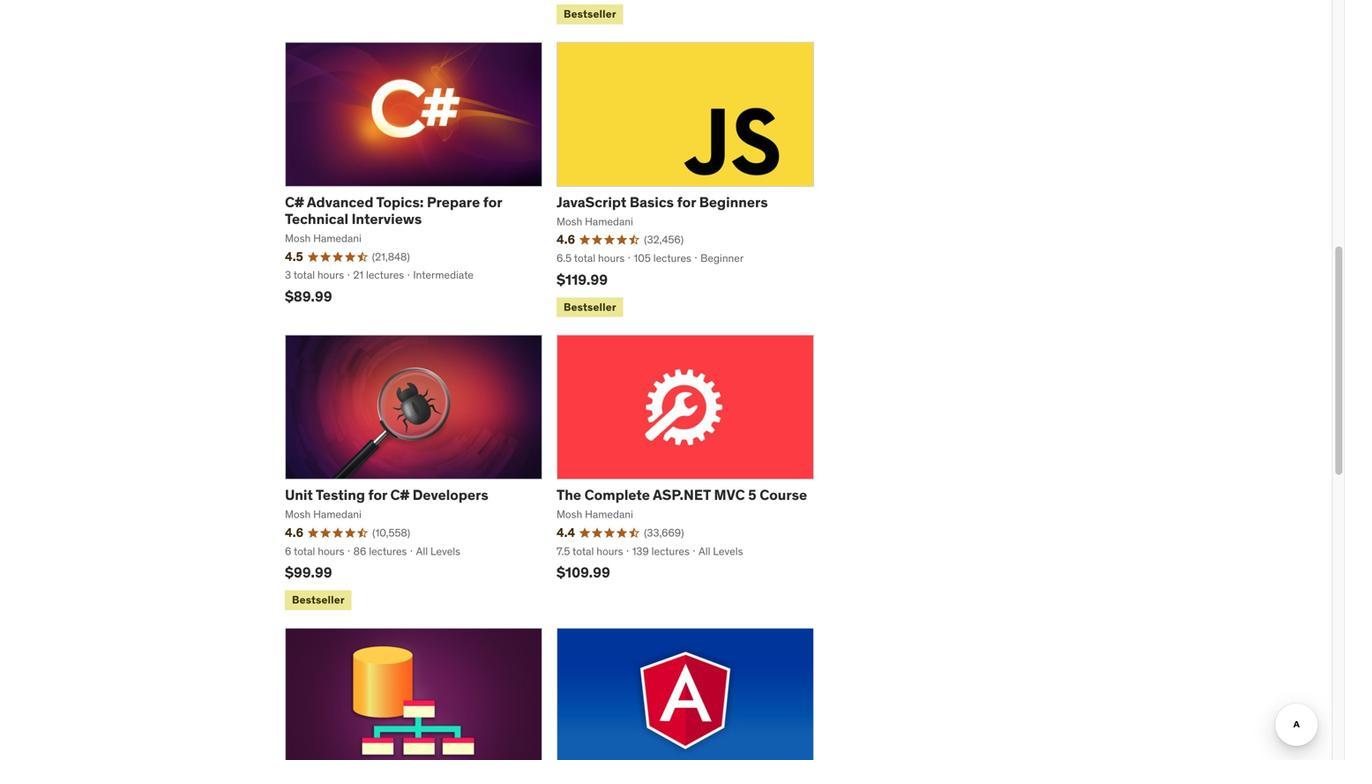 Task type: describe. For each thing, give the bounding box(es) containing it.
all levels for the complete asp.net mvc 5 course
[[699, 544, 743, 558]]

mosh inside unit testing for c# developers mosh hamedani
[[285, 508, 311, 521]]

hours for $119.99
[[598, 251, 625, 265]]

hamedani inside the complete asp.net mvc 5 course mosh hamedani
[[585, 508, 633, 521]]

hamedani inside c# advanced topics: prepare for technical interviews mosh hamedani
[[313, 232, 362, 245]]

33669 reviews element
[[644, 526, 684, 540]]

4.5
[[285, 249, 303, 265]]

intermediate
[[413, 268, 474, 282]]

21848 reviews element
[[372, 250, 410, 264]]

10558 reviews element
[[372, 526, 410, 540]]

mosh inside the complete asp.net mvc 5 course mosh hamedani
[[557, 508, 582, 521]]

$89.99
[[285, 288, 332, 306]]

139 lectures
[[632, 544, 690, 558]]

developers
[[413, 486, 488, 504]]

$99.99
[[285, 564, 332, 582]]

$119.99
[[557, 271, 608, 289]]

0 vertical spatial bestseller
[[564, 7, 616, 21]]

3 total hours
[[285, 268, 344, 282]]

javascript
[[557, 193, 626, 211]]

bestseller for javascript basics for beginners
[[564, 300, 616, 314]]

c# inside c# advanced topics: prepare for technical interviews mosh hamedani
[[285, 193, 304, 211]]

complete
[[584, 486, 650, 504]]

hours for $89.99
[[317, 268, 344, 282]]

bestseller for unit testing for c# developers
[[292, 593, 345, 607]]

for for javascript basics for beginners
[[677, 193, 696, 211]]

(33,669)
[[644, 526, 684, 540]]

c# inside unit testing for c# developers mosh hamedani
[[390, 486, 409, 504]]

4.4
[[557, 525, 575, 541]]

course
[[760, 486, 807, 504]]

mosh inside c# advanced topics: prepare for technical interviews mosh hamedani
[[285, 232, 311, 245]]

21
[[353, 268, 363, 282]]

(10,558)
[[372, 526, 410, 540]]

levels for the complete asp.net mvc 5 course
[[713, 544, 743, 558]]

technical
[[285, 210, 348, 228]]

javascript basics for beginners link
[[557, 193, 768, 211]]

86
[[353, 544, 366, 558]]

beginner
[[700, 251, 744, 265]]

beginners
[[699, 193, 768, 211]]

lectures for $89.99
[[366, 268, 404, 282]]

hamedani inside unit testing for c# developers mosh hamedani
[[313, 508, 362, 521]]

basics
[[630, 193, 674, 211]]

testing
[[316, 486, 365, 504]]



Task type: locate. For each thing, give the bounding box(es) containing it.
for right basics
[[677, 193, 696, 211]]

hamedani inside javascript basics for beginners mosh hamedani
[[585, 215, 633, 228]]

lectures for $119.99
[[653, 251, 691, 265]]

hamedani down technical
[[313, 232, 362, 245]]

1 vertical spatial bestseller
[[564, 300, 616, 314]]

(21,848)
[[372, 250, 410, 264]]

6
[[285, 544, 291, 558]]

javascript basics for beginners mosh hamedani
[[557, 193, 768, 228]]

all levels
[[416, 544, 460, 558], [699, 544, 743, 558]]

105
[[634, 251, 651, 265]]

(32,456)
[[644, 233, 684, 247]]

all for $109.99
[[699, 544, 710, 558]]

0 horizontal spatial for
[[368, 486, 387, 504]]

2 all levels from the left
[[699, 544, 743, 558]]

hours for $109.99
[[596, 544, 623, 558]]

levels for unit testing for c# developers
[[430, 544, 460, 558]]

1 horizontal spatial for
[[483, 193, 502, 211]]

lectures for $99.99
[[369, 544, 407, 558]]

all levels down developers
[[416, 544, 460, 558]]

hamedani down complete
[[585, 508, 633, 521]]

1 all from the left
[[416, 544, 428, 558]]

c# advanced topics: prepare for technical interviews mosh hamedani
[[285, 193, 502, 245]]

139
[[632, 544, 649, 558]]

advanced
[[307, 193, 373, 211]]

0 horizontal spatial c#
[[285, 193, 304, 211]]

total for $89.99
[[293, 268, 315, 282]]

total
[[574, 251, 595, 265], [293, 268, 315, 282], [294, 544, 315, 558], [572, 544, 594, 558]]

86 lectures
[[353, 544, 407, 558]]

1 horizontal spatial levels
[[713, 544, 743, 558]]

total right 7.5
[[572, 544, 594, 558]]

7.5
[[557, 544, 570, 558]]

total for $119.99
[[574, 251, 595, 265]]

lectures
[[653, 251, 691, 265], [366, 268, 404, 282], [369, 544, 407, 558], [651, 544, 690, 558]]

mosh down unit
[[285, 508, 311, 521]]

0 vertical spatial c#
[[285, 193, 304, 211]]

0 vertical spatial 4.6
[[557, 232, 575, 248]]

5
[[748, 486, 757, 504]]

all levels down mvc
[[699, 544, 743, 558]]

for inside javascript basics for beginners mosh hamedani
[[677, 193, 696, 211]]

bestseller
[[564, 7, 616, 21], [564, 300, 616, 314], [292, 593, 345, 607]]

lectures for $109.99
[[651, 544, 690, 558]]

1 vertical spatial 4.6
[[285, 525, 304, 541]]

total for $99.99
[[294, 544, 315, 558]]

2 levels from the left
[[713, 544, 743, 558]]

mosh inside javascript basics for beginners mosh hamedani
[[557, 215, 582, 228]]

21 lectures
[[353, 268, 404, 282]]

4.6 up 6
[[285, 525, 304, 541]]

mvc
[[714, 486, 745, 504]]

4.6 up 6.5
[[557, 232, 575, 248]]

unit
[[285, 486, 313, 504]]

for
[[483, 193, 502, 211], [677, 193, 696, 211], [368, 486, 387, 504]]

hamedani down testing
[[313, 508, 362, 521]]

the
[[557, 486, 581, 504]]

4.6 for javascript
[[557, 232, 575, 248]]

for inside c# advanced topics: prepare for technical interviews mosh hamedani
[[483, 193, 502, 211]]

$109.99
[[557, 564, 610, 582]]

hours left the 21
[[317, 268, 344, 282]]

7.5 total hours
[[557, 544, 623, 558]]

the complete asp.net mvc 5 course mosh hamedani
[[557, 486, 807, 521]]

for inside unit testing for c# developers mosh hamedani
[[368, 486, 387, 504]]

0 horizontal spatial all
[[416, 544, 428, 558]]

levels down developers
[[430, 544, 460, 558]]

1 horizontal spatial all
[[699, 544, 710, 558]]

c# up '(10,558)'
[[390, 486, 409, 504]]

2 horizontal spatial for
[[677, 193, 696, 211]]

mosh up 4.5
[[285, 232, 311, 245]]

all right 86 lectures
[[416, 544, 428, 558]]

0 horizontal spatial 4.6
[[285, 525, 304, 541]]

32456 reviews element
[[644, 233, 684, 247]]

6.5 total hours
[[557, 251, 625, 265]]

all levels for unit testing for c# developers
[[416, 544, 460, 558]]

1 vertical spatial c#
[[390, 486, 409, 504]]

levels
[[430, 544, 460, 558], [713, 544, 743, 558]]

1 all levels from the left
[[416, 544, 460, 558]]

mosh
[[557, 215, 582, 228], [285, 232, 311, 245], [285, 508, 311, 521], [557, 508, 582, 521]]

hours left 105
[[598, 251, 625, 265]]

mosh down javascript
[[557, 215, 582, 228]]

total right 6
[[294, 544, 315, 558]]

c# advanced topics: prepare for technical interviews link
[[285, 193, 502, 228]]

lectures down 32456 reviews element
[[653, 251, 691, 265]]

0 horizontal spatial all levels
[[416, 544, 460, 558]]

topics:
[[376, 193, 424, 211]]

hamedani down javascript
[[585, 215, 633, 228]]

unit testing for c# developers mosh hamedani
[[285, 486, 488, 521]]

1 horizontal spatial all levels
[[699, 544, 743, 558]]

interviews
[[352, 210, 422, 228]]

4.6
[[557, 232, 575, 248], [285, 525, 304, 541]]

lectures down '33669 reviews' element
[[651, 544, 690, 558]]

unit testing for c# developers link
[[285, 486, 488, 504]]

all right '139 lectures'
[[699, 544, 710, 558]]

asp.net
[[653, 486, 711, 504]]

the complete asp.net mvc 5 course link
[[557, 486, 807, 504]]

hamedani
[[585, 215, 633, 228], [313, 232, 362, 245], [313, 508, 362, 521], [585, 508, 633, 521]]

all for $99.99
[[416, 544, 428, 558]]

hours for $99.99
[[318, 544, 344, 558]]

for right prepare
[[483, 193, 502, 211]]

4.6 for unit
[[285, 525, 304, 541]]

for for unit testing for c# developers
[[368, 486, 387, 504]]

2 vertical spatial bestseller
[[292, 593, 345, 607]]

all
[[416, 544, 428, 558], [699, 544, 710, 558]]

total right "3"
[[293, 268, 315, 282]]

hours left 139
[[596, 544, 623, 558]]

c#
[[285, 193, 304, 211], [390, 486, 409, 504]]

levels down mvc
[[713, 544, 743, 558]]

total right 6.5
[[574, 251, 595, 265]]

prepare
[[427, 193, 480, 211]]

lectures down 21848 reviews 'element'
[[366, 268, 404, 282]]

2 all from the left
[[699, 544, 710, 558]]

lectures down 10558 reviews element at the left bottom of the page
[[369, 544, 407, 558]]

for right testing
[[368, 486, 387, 504]]

mosh up "4.4"
[[557, 508, 582, 521]]

hours left 86
[[318, 544, 344, 558]]

6 total hours
[[285, 544, 344, 558]]

1 levels from the left
[[430, 544, 460, 558]]

c# left advanced on the top left
[[285, 193, 304, 211]]

total for $109.99
[[572, 544, 594, 558]]

1 horizontal spatial 4.6
[[557, 232, 575, 248]]

hours
[[598, 251, 625, 265], [317, 268, 344, 282], [318, 544, 344, 558], [596, 544, 623, 558]]

105 lectures
[[634, 251, 691, 265]]

1 horizontal spatial c#
[[390, 486, 409, 504]]

6.5
[[557, 251, 572, 265]]

3
[[285, 268, 291, 282]]

0 horizontal spatial levels
[[430, 544, 460, 558]]



Task type: vqa. For each thing, say whether or not it's contained in the screenshot.
the left online
no



